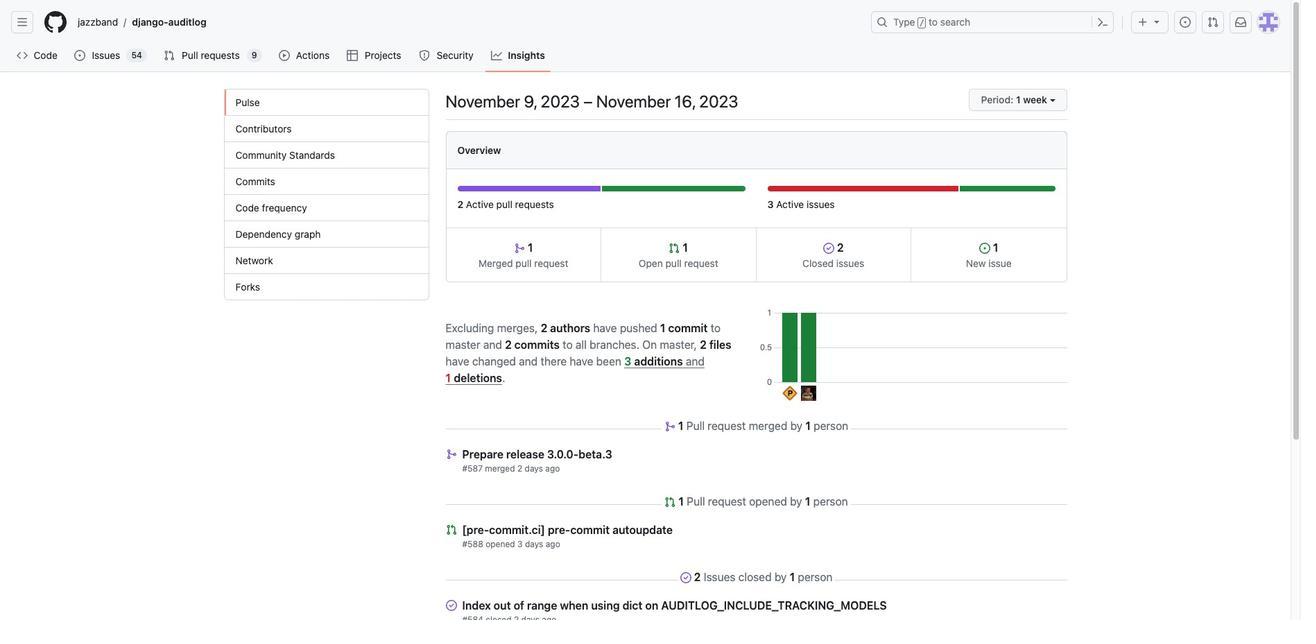 Task type: vqa. For each thing, say whether or not it's contained in the screenshot.
the middle 3
yes



Task type: locate. For each thing, give the bounding box(es) containing it.
1 horizontal spatial /
[[920, 18, 925, 28]]

index out of range when using dict on auditlog_include_tracking_models
[[463, 600, 887, 612]]

issue closed image up index out of range when using dict on auditlog_include_tracking_models
[[680, 573, 692, 584]]

0 vertical spatial issue opened image
[[1180, 17, 1192, 28]]

master
[[446, 338, 481, 351]]

files
[[710, 338, 732, 351]]

–
[[584, 92, 593, 111]]

opened
[[750, 495, 788, 508], [486, 539, 515, 550]]

pull for merged
[[516, 257, 532, 269]]

git pull request image up autoupdate
[[665, 497, 676, 508]]

1 vertical spatial git merge image
[[665, 421, 676, 432]]

git pull request image up open pull request
[[669, 243, 680, 254]]

deletions
[[454, 372, 502, 384]]

0 vertical spatial ago
[[546, 464, 560, 474]]

1 horizontal spatial commit
[[669, 322, 708, 334]]

1 vertical spatial merged
[[485, 464, 515, 474]]

ago
[[546, 464, 560, 474], [546, 539, 561, 550]]

0 horizontal spatial commit
[[571, 524, 610, 536]]

days down prepare release 3.0.0-beta.3 link
[[525, 464, 543, 474]]

auditlog_include_tracking_models
[[662, 600, 887, 612]]

dict
[[623, 600, 643, 612]]

have down "master"
[[446, 355, 470, 367]]

by
[[791, 420, 803, 432], [790, 495, 803, 508], [775, 571, 787, 584]]

code link
[[11, 45, 63, 66]]

active for pull
[[466, 198, 494, 210]]

november
[[446, 92, 520, 111], [597, 92, 671, 111]]

jazzband
[[78, 16, 118, 28]]

pulse link
[[224, 90, 429, 116]]

1 vertical spatial by
[[790, 495, 803, 508]]

code inside insights element
[[236, 202, 259, 214]]

pull up the merged
[[497, 198, 513, 210]]

0 vertical spatial pull
[[182, 49, 198, 61]]

active down overview in the top of the page
[[466, 198, 494, 210]]

[pre-
[[463, 524, 489, 536]]

to left all
[[563, 338, 573, 351]]

1 horizontal spatial git merge image
[[514, 243, 525, 254]]

requests left 9
[[201, 49, 240, 61]]

code for code
[[34, 49, 57, 61]]

2023
[[541, 92, 580, 111], [700, 92, 739, 111]]

2 up closed issues
[[835, 241, 844, 254]]

requests
[[201, 49, 240, 61], [515, 198, 554, 210]]

ago down 3.0.0-
[[546, 464, 560, 474]]

issue opened image
[[1180, 17, 1192, 28], [75, 50, 86, 61]]

0 vertical spatial issues
[[92, 49, 120, 61]]

1 horizontal spatial pull
[[516, 257, 532, 269]]

issue closed image up closed issues
[[824, 243, 835, 254]]

requests up the merged pull request
[[515, 198, 554, 210]]

0 vertical spatial code
[[34, 49, 57, 61]]

git merge image left "prepare"
[[446, 449, 457, 460]]

1 vertical spatial code
[[236, 202, 259, 214]]

1 horizontal spatial issues
[[837, 257, 865, 269]]

0 vertical spatial 3
[[768, 198, 774, 210]]

active up closed
[[777, 198, 804, 210]]

on
[[646, 600, 659, 612]]

all
[[576, 338, 587, 351]]

november left "9,"
[[446, 92, 520, 111]]

2 2023 from the left
[[700, 92, 739, 111]]

code
[[34, 49, 57, 61], [236, 202, 259, 214]]

play image
[[279, 50, 290, 61]]

there
[[541, 355, 567, 367]]

1 vertical spatial person
[[814, 495, 849, 508]]

active
[[466, 198, 494, 210], [777, 198, 804, 210]]

1 days from the top
[[525, 464, 543, 474]]

period: 1 week
[[982, 94, 1048, 105]]

and up changed
[[484, 338, 502, 351]]

0 vertical spatial person
[[814, 420, 849, 432]]

0 horizontal spatial and
[[484, 338, 502, 351]]

open
[[639, 257, 663, 269]]

pull
[[497, 198, 513, 210], [516, 257, 532, 269], [666, 257, 682, 269]]

1 vertical spatial issue opened image
[[75, 50, 86, 61]]

prepare
[[463, 448, 504, 461]]

0 horizontal spatial issues
[[92, 49, 120, 61]]

0 horizontal spatial active
[[466, 198, 494, 210]]

commit left autoupdate
[[571, 524, 610, 536]]

0 vertical spatial issue closed image
[[824, 243, 835, 254]]

0 horizontal spatial merged
[[485, 464, 515, 474]]

commits
[[515, 338, 560, 351]]

1 vertical spatial issues
[[704, 571, 736, 584]]

0 vertical spatial to
[[929, 16, 938, 28]]

1 active from the left
[[466, 198, 494, 210]]

issue opened image down jazzband link
[[75, 50, 86, 61]]

1 inside 2 commits to all branches.   on master, 2 files have changed and there have been 3 additions and 1 deletions .
[[446, 372, 451, 384]]

person
[[814, 420, 849, 432], [814, 495, 849, 508], [798, 571, 833, 584]]

2 active from the left
[[777, 198, 804, 210]]

week
[[1024, 94, 1048, 105]]

issues right closed
[[837, 257, 865, 269]]

insights link
[[486, 45, 551, 66]]

plus image
[[1138, 17, 1149, 28]]

2 days from the top
[[525, 539, 544, 550]]

days
[[525, 464, 543, 474], [525, 539, 544, 550]]

type
[[894, 16, 916, 28]]

0 vertical spatial requests
[[201, 49, 240, 61]]

2 horizontal spatial pull
[[666, 257, 682, 269]]

/ inside jazzband / django-auditlog
[[124, 16, 127, 28]]

forks
[[236, 281, 260, 293]]

0 vertical spatial by
[[791, 420, 803, 432]]

days down commit.ci]
[[525, 539, 544, 550]]

[pre-commit.ci] pre-commit autoupdate link
[[463, 524, 673, 536]]

1 vertical spatial to
[[711, 322, 721, 334]]

1 pull request opened by 1 person
[[679, 495, 849, 508]]

and down master,
[[686, 355, 705, 367]]

0 horizontal spatial issues
[[807, 198, 835, 210]]

0 vertical spatial git pull request image
[[1208, 17, 1219, 28]]

2 november from the left
[[597, 92, 671, 111]]

1 vertical spatial issues
[[837, 257, 865, 269]]

commit.ci]
[[489, 524, 545, 536]]

projects
[[365, 49, 402, 61]]

and down commits
[[519, 355, 538, 367]]

1 horizontal spatial active
[[777, 198, 804, 210]]

to left the search at the top right of page
[[929, 16, 938, 28]]

pull right open
[[666, 257, 682, 269]]

authors
[[550, 322, 591, 334]]

command palette image
[[1098, 17, 1109, 28]]

range
[[527, 600, 558, 612]]

/
[[124, 16, 127, 28], [920, 18, 925, 28]]

2 vertical spatial 3
[[518, 539, 523, 550]]

pull right the merged
[[516, 257, 532, 269]]

1 vertical spatial issue closed image
[[680, 573, 692, 584]]

commit inside [pre-commit.ci] pre-commit autoupdate #588 opened 3 days ago
[[571, 524, 610, 536]]

1 horizontal spatial code
[[236, 202, 259, 214]]

table image
[[347, 50, 358, 61]]

issues left 54 at the left
[[92, 49, 120, 61]]

excluding merges, 2 authors have pushed 1 commit
[[446, 322, 708, 334]]

0 horizontal spatial issue opened image
[[75, 50, 86, 61]]

to inside 2 commits to all branches.   on master, 2 files have changed and there have been 3 additions and 1 deletions .
[[563, 338, 573, 351]]

0 horizontal spatial code
[[34, 49, 57, 61]]

git merge image
[[514, 243, 525, 254], [665, 421, 676, 432], [446, 449, 457, 460]]

/ right type
[[920, 18, 925, 28]]

1 vertical spatial commit
[[571, 524, 610, 536]]

closed
[[739, 571, 772, 584]]

/ left django-
[[124, 16, 127, 28]]

security
[[437, 49, 474, 61]]

/ for jazzband
[[124, 16, 127, 28]]

pre-
[[548, 524, 571, 536]]

2 ago from the top
[[546, 539, 561, 550]]

issue opened image right the triangle down image
[[1180, 17, 1192, 28]]

2 horizontal spatial 3
[[768, 198, 774, 210]]

1 horizontal spatial 3
[[625, 355, 632, 367]]

git pull request image
[[164, 50, 175, 61], [669, 243, 680, 254], [665, 497, 676, 508]]

commit
[[669, 322, 708, 334], [571, 524, 610, 536]]

issues
[[92, 49, 120, 61], [704, 571, 736, 584]]

ago down pre-
[[546, 539, 561, 550]]

#588
[[463, 539, 484, 550]]

0 vertical spatial git merge image
[[514, 243, 525, 254]]

0 horizontal spatial requests
[[201, 49, 240, 61]]

issues up closed
[[807, 198, 835, 210]]

1 horizontal spatial november
[[597, 92, 671, 111]]

1 vertical spatial opened
[[486, 539, 515, 550]]

0 horizontal spatial opened
[[486, 539, 515, 550]]

1 horizontal spatial to
[[711, 322, 721, 334]]

request for 1 pull request merged by 1 person
[[708, 420, 746, 432]]

1 horizontal spatial 2023
[[700, 92, 739, 111]]

1 2023 from the left
[[541, 92, 580, 111]]

period:
[[982, 94, 1014, 105]]

1 vertical spatial pull
[[687, 420, 705, 432]]

0 horizontal spatial pull
[[497, 198, 513, 210]]

2 vertical spatial to
[[563, 338, 573, 351]]

1 ago from the top
[[546, 464, 560, 474]]

0 horizontal spatial git pull request image
[[446, 525, 457, 536]]

1 vertical spatial git pull request image
[[446, 525, 457, 536]]

0 horizontal spatial 3
[[518, 539, 523, 550]]

1 horizontal spatial requests
[[515, 198, 554, 210]]

1 vertical spatial 3
[[625, 355, 632, 367]]

issues left closed
[[704, 571, 736, 584]]

0 horizontal spatial to
[[563, 338, 573, 351]]

0 vertical spatial git pull request image
[[164, 50, 175, 61]]

issue closed image
[[824, 243, 835, 254], [680, 573, 692, 584]]

git pull request image left [pre-
[[446, 525, 457, 536]]

2 vertical spatial git merge image
[[446, 449, 457, 460]]

commit up master,
[[669, 322, 708, 334]]

person for 1 pull request opened by 1 person
[[814, 495, 849, 508]]

1 horizontal spatial issue opened image
[[1180, 17, 1192, 28]]

code right "code" icon
[[34, 49, 57, 61]]

1 horizontal spatial opened
[[750, 495, 788, 508]]

1 november from the left
[[446, 92, 520, 111]]

and
[[484, 338, 502, 351], [519, 355, 538, 367], [686, 355, 705, 367]]

2 up commits
[[541, 322, 548, 334]]

/ for type
[[920, 18, 925, 28]]

0 vertical spatial days
[[525, 464, 543, 474]]

git merge image down additions
[[665, 421, 676, 432]]

1
[[1017, 94, 1021, 105], [525, 241, 533, 254], [680, 241, 688, 254], [991, 241, 999, 254], [661, 322, 666, 334], [446, 372, 451, 384], [679, 420, 684, 432], [806, 420, 811, 432], [679, 495, 684, 508], [806, 495, 811, 508], [790, 571, 795, 584]]

2 vertical spatial pull
[[687, 495, 705, 508]]

community
[[236, 149, 287, 161]]

2 issues         closed by 1 person
[[694, 571, 833, 584]]

0 vertical spatial opened
[[750, 495, 788, 508]]

2 vertical spatial git pull request image
[[665, 497, 676, 508]]

list
[[72, 11, 863, 33]]

git pull request image left notifications icon
[[1208, 17, 1219, 28]]

git pull request image right 54 at the left
[[164, 50, 175, 61]]

2023 left –
[[541, 92, 580, 111]]

person for 1 pull request merged by 1 person
[[814, 420, 849, 432]]

/ inside type / to search
[[920, 18, 925, 28]]

november right –
[[597, 92, 671, 111]]

2 active pull requests
[[458, 198, 554, 210]]

0 horizontal spatial november
[[446, 92, 520, 111]]

1 pull request merged by 1 person
[[679, 420, 849, 432]]

excluding
[[446, 322, 494, 334]]

0 horizontal spatial 2023
[[541, 92, 580, 111]]

1 vertical spatial ago
[[546, 539, 561, 550]]

to
[[929, 16, 938, 28], [711, 322, 721, 334], [563, 338, 573, 351]]

2023 right 16,
[[700, 92, 739, 111]]

3 active issues
[[768, 198, 835, 210]]

to up files
[[711, 322, 721, 334]]

0 vertical spatial issues
[[807, 198, 835, 210]]

commits link
[[224, 169, 429, 195]]

when
[[560, 600, 589, 612]]

1 vertical spatial git pull request image
[[669, 243, 680, 254]]

0 vertical spatial merged
[[749, 420, 788, 432]]

git pull request image
[[1208, 17, 1219, 28], [446, 525, 457, 536]]

git merge image up the merged pull request
[[514, 243, 525, 254]]

0 horizontal spatial /
[[124, 16, 127, 28]]

2 horizontal spatial to
[[929, 16, 938, 28]]

16,
[[675, 92, 696, 111]]

have down all
[[570, 355, 594, 367]]

and inside the to master and
[[484, 338, 502, 351]]

code down commits
[[236, 202, 259, 214]]

1 vertical spatial days
[[525, 539, 544, 550]]

triangle down image
[[1152, 16, 1163, 27]]

2 down release
[[518, 464, 523, 474]]

2 vertical spatial by
[[775, 571, 787, 584]]

1 horizontal spatial git pull request image
[[1208, 17, 1219, 28]]

to master and
[[446, 322, 721, 351]]



Task type: describe. For each thing, give the bounding box(es) containing it.
insights element
[[224, 89, 429, 300]]

git pull request image for 1
[[665, 497, 676, 508]]

2 vertical spatial person
[[798, 571, 833, 584]]

ago inside prepare release 3.0.0-beta.3 #587 merged 2 days ago
[[546, 464, 560, 474]]

homepage image
[[44, 11, 67, 33]]

projects link
[[342, 45, 408, 66]]

community standards link
[[224, 142, 429, 169]]

index
[[463, 600, 491, 612]]

pull for 1 pull request opened by 1 person
[[687, 495, 705, 508]]

ago inside [pre-commit.ci] pre-commit autoupdate #588 opened 3 days ago
[[546, 539, 561, 550]]

auditlog
[[168, 16, 207, 28]]

1 horizontal spatial merged
[[749, 420, 788, 432]]

[pre-commit.ci] pre-commit autoupdate #588 opened 3 days ago
[[463, 524, 673, 550]]

pull for open
[[666, 257, 682, 269]]

#587
[[463, 464, 483, 474]]

days inside prepare release 3.0.0-beta.3 #587 merged 2 days ago
[[525, 464, 543, 474]]

insights
[[508, 49, 545, 61]]

2 horizontal spatial git merge image
[[665, 421, 676, 432]]

search
[[941, 16, 971, 28]]

.
[[502, 372, 506, 384]]

november 9, 2023 – november 16, 2023
[[446, 92, 739, 111]]

merged
[[479, 257, 513, 269]]

branches.
[[590, 338, 640, 351]]

2 up index out of range when using dict on auditlog_include_tracking_models link
[[694, 571, 701, 584]]

code frequency
[[236, 202, 307, 214]]

active for issues
[[777, 198, 804, 210]]

request for open pull request
[[685, 257, 719, 269]]

dependency graph
[[236, 228, 321, 240]]

pull for 1 pull request merged by 1 person
[[687, 420, 705, 432]]

1 horizontal spatial issue closed image
[[824, 243, 835, 254]]

release
[[507, 448, 545, 461]]

by for opened
[[790, 495, 803, 508]]

closed
[[803, 257, 834, 269]]

1 vertical spatial requests
[[515, 198, 554, 210]]

out
[[494, 600, 511, 612]]

code image
[[17, 50, 28, 61]]

3 inside 2 commits to all branches.   on master, 2 files have changed and there have been 3 additions and 1 deletions .
[[625, 355, 632, 367]]

git pull request image for pull requests
[[164, 50, 175, 61]]

community standards
[[236, 149, 335, 161]]

django-auditlog link
[[127, 11, 212, 33]]

security link
[[414, 45, 480, 66]]

jazzband / django-auditlog
[[78, 16, 207, 28]]

notifications image
[[1236, 17, 1247, 28]]

shield image
[[419, 50, 430, 61]]

master,
[[660, 338, 697, 351]]

1 horizontal spatial issues
[[704, 571, 736, 584]]

prepare release 3.0.0-beta.3 #587 merged 2 days ago
[[463, 448, 613, 474]]

opened inside [pre-commit.ci] pre-commit autoupdate #588 opened 3 days ago
[[486, 539, 515, 550]]

request for merged pull request
[[535, 257, 569, 269]]

code frequency link
[[224, 195, 429, 221]]

closed issues
[[803, 257, 865, 269]]

overview
[[458, 144, 501, 156]]

to inside the to master and
[[711, 322, 721, 334]]

new issue
[[967, 257, 1012, 269]]

changed
[[472, 355, 516, 367]]

3.0.0-
[[547, 448, 579, 461]]

issue
[[989, 257, 1012, 269]]

have up the branches. in the left bottom of the page
[[594, 322, 617, 334]]

9
[[252, 50, 257, 60]]

3 inside [pre-commit.ci] pre-commit autoupdate #588 opened 3 days ago
[[518, 539, 523, 550]]

merged inside prepare release 3.0.0-beta.3 #587 merged 2 days ago
[[485, 464, 515, 474]]

0 vertical spatial commit
[[669, 322, 708, 334]]

2 horizontal spatial and
[[686, 355, 705, 367]]

54
[[131, 50, 142, 60]]

2 left files
[[700, 338, 707, 351]]

2 inside prepare release 3.0.0-beta.3 #587 merged 2 days ago
[[518, 464, 523, 474]]

on
[[643, 338, 657, 351]]

2 commits to all branches.   on master, 2 files have changed and there have been 3 additions and 1 deletions .
[[446, 338, 732, 384]]

index out of range when using dict on auditlog_include_tracking_models link
[[463, 600, 887, 612]]

days inside [pre-commit.ci] pre-commit autoupdate #588 opened 3 days ago
[[525, 539, 544, 550]]

network link
[[224, 248, 429, 274]]

dependency graph link
[[224, 221, 429, 248]]

1 horizontal spatial and
[[519, 355, 538, 367]]

commits
[[236, 176, 275, 187]]

using
[[591, 600, 620, 612]]

0 horizontal spatial issue closed image
[[680, 573, 692, 584]]

jazzband link
[[72, 11, 124, 33]]

pull requests
[[182, 49, 240, 61]]

been
[[597, 355, 622, 367]]

2 down overview in the top of the page
[[458, 198, 464, 210]]

beta.3
[[579, 448, 613, 461]]

0 horizontal spatial git merge image
[[446, 449, 457, 460]]

list containing jazzband
[[72, 11, 863, 33]]

closed image
[[446, 600, 457, 611]]

pushed
[[620, 322, 658, 334]]

dependency
[[236, 228, 292, 240]]

code for code frequency
[[236, 202, 259, 214]]

actions
[[296, 49, 330, 61]]

9,
[[524, 92, 537, 111]]

contributors link
[[224, 116, 429, 142]]

new
[[967, 257, 986, 269]]

pulse
[[236, 96, 260, 108]]

additions
[[635, 355, 683, 367]]

merges,
[[497, 322, 538, 334]]

graph image
[[491, 50, 503, 61]]

open pull request
[[639, 257, 719, 269]]

graph
[[295, 228, 321, 240]]

forks link
[[224, 274, 429, 300]]

type / to search
[[894, 16, 971, 28]]

merged pull request
[[479, 257, 569, 269]]

network
[[236, 255, 273, 266]]

standards
[[289, 149, 335, 161]]

to for type / to search
[[929, 16, 938, 28]]

actions link
[[273, 45, 336, 66]]

2 down merges,
[[505, 338, 512, 351]]

by for merged
[[791, 420, 803, 432]]

frequency
[[262, 202, 307, 214]]

issue opened image
[[980, 243, 991, 254]]

request for 1 pull request opened by 1 person
[[708, 495, 747, 508]]

contributors
[[236, 123, 292, 135]]

prepare release 3.0.0-beta.3 link
[[463, 448, 613, 461]]

of
[[514, 600, 525, 612]]

to for 2 commits to all branches.   on master, 2 files have changed and there have been 3 additions and 1 deletions .
[[563, 338, 573, 351]]



